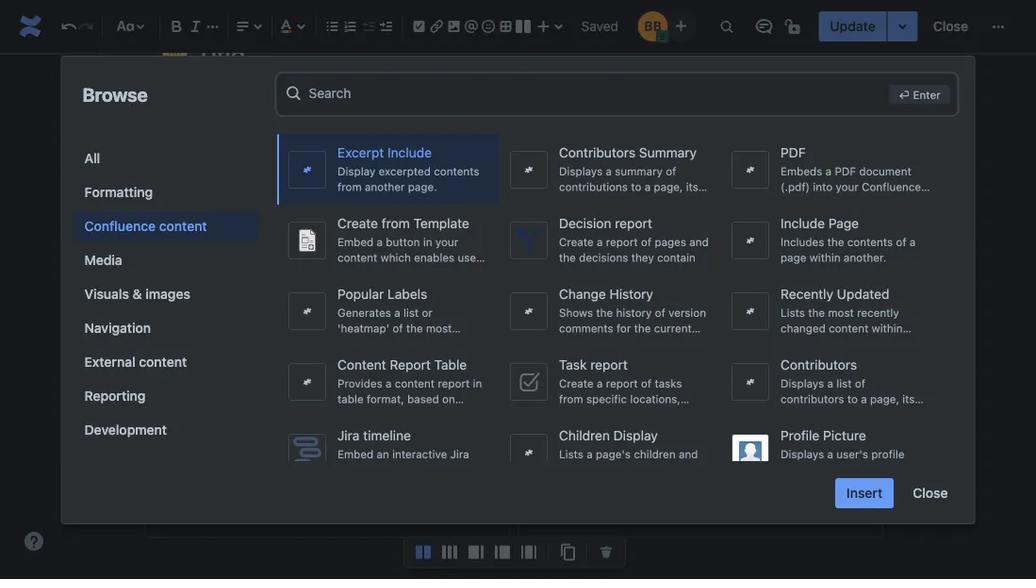 Task type: describe. For each thing, give the bounding box(es) containing it.
popular
[[337, 337, 377, 350]]

within for updated
[[872, 322, 903, 335]]

report down "blog"
[[590, 357, 628, 373]]

meeting
[[558, 123, 613, 141]]

defined
[[359, 282, 399, 295]]

of for include page
[[896, 235, 906, 249]]

0 vertical spatial timeline
[[363, 428, 411, 443]]

location
[[165, 351, 227, 369]]

an inside main content area, start typing to enter text. text field
[[493, 123, 510, 141]]

1 vertical spatial jira
[[450, 448, 469, 461]]

bob builder image
[[638, 11, 668, 41]]

emoji image
[[477, 15, 500, 38]]

shows
[[559, 306, 593, 319]]

a inside profile picture displays a user's profile picture.
[[827, 448, 833, 461]]

images
[[145, 286, 190, 302]]

of for change history
[[655, 306, 665, 319]]

table image
[[495, 15, 517, 38]]

contributions
[[559, 180, 628, 193]]

close for the top close button
[[933, 18, 969, 34]]

your for template
[[435, 235, 458, 249]]

pdf embeds a pdf document (.pdf) into your confluence page.
[[780, 145, 921, 209]]

jira timeline embed an interactive jira timeline into your page.
[[337, 428, 469, 476]]

more.
[[658, 408, 688, 421]]

your for a
[[836, 180, 859, 193]]

children
[[634, 448, 675, 461]]

lists for recently updated
[[780, 306, 805, 319]]

content down navigation button on the bottom of the page
[[139, 354, 187, 370]]

into inside 'pdf embeds a pdf document (.pdf) into your confluence page.'
[[813, 180, 832, 193]]

users
[[457, 251, 486, 264]]

external
[[84, 354, 135, 370]]

link image
[[425, 15, 448, 38]]

picture.
[[780, 463, 820, 476]]

list
[[403, 306, 418, 319]]

'heatmap'
[[337, 322, 389, 335]]

decision
[[559, 216, 611, 231]]

include inside include page includes the contents of a page within another.
[[780, 216, 825, 231]]

page. for timeline
[[430, 463, 459, 476]]

enter
[[913, 88, 941, 101]]

bold ⌘b image
[[166, 15, 188, 38]]

close for close button inside browse dialog
[[913, 485, 948, 501]]

recently
[[780, 286, 833, 302]]

create inside create from template embed a button in your content which enables users to create content from any pre-defined template.
[[337, 216, 378, 231]]

picture
[[823, 428, 866, 443]]

selected
[[624, 195, 669, 209]]

displays for contributors
[[559, 165, 602, 178]]

reporting
[[84, 388, 146, 404]]

action item image
[[408, 15, 431, 38]]

excerpt include display excerpted contents from another page.
[[337, 145, 479, 193]]

display inside 'children display lists a page's children and their descendant pages.'
[[613, 428, 658, 443]]

external content
[[84, 354, 187, 370]]

advanced search image
[[284, 84, 303, 103]]

a inside create from template embed a button in your content which enables users to create content from any pre-defined template.
[[376, 235, 382, 249]]

pages
[[654, 235, 686, 249]]

within for page
[[809, 251, 840, 264]]

close button inside browse dialog
[[902, 478, 960, 508]]

recently
[[857, 306, 899, 319]]

children display lists a page's children and their descendant pages.
[[559, 428, 698, 476]]

the up posts.
[[634, 322, 651, 335]]

a inside decision report create a report of pages and the decisions they contain
[[597, 235, 603, 249]]

copy image
[[556, 542, 579, 564]]

visuals & images button
[[73, 279, 258, 309]]

adjust update settings image
[[892, 15, 915, 38]]

a up selected
[[644, 180, 650, 193]]

excerpted
[[378, 165, 430, 178]]

labels. inside popular labels generates a list or 'heatmap' of the most popular labels.
[[380, 337, 414, 350]]

generates
[[337, 306, 391, 319]]

profile picture displays a user's profile picture.
[[780, 428, 904, 476]]

layouts image
[[512, 15, 535, 38]]

report inside content report table provides a content report in table format, based on labels.
[[437, 377, 469, 390]]

this
[[194, 123, 222, 141]]

confluence content button
[[73, 211, 258, 241]]

a inside include page includes the contents of a page within another.
[[910, 235, 916, 249]]

locations,
[[630, 392, 680, 405]]

0 vertical spatial pdf
[[780, 145, 806, 160]]

page,
[[654, 180, 683, 193]]

history
[[616, 306, 652, 319]]

in inside content report table provides a content report in table format, based on labels.
[[473, 377, 482, 390]]

tasks
[[654, 377, 682, 390]]

blog
[[602, 337, 624, 350]]

saved
[[581, 18, 619, 34]]

current
[[654, 322, 692, 335]]

your inside "jira timeline embed an interactive jira timeline into your page."
[[404, 463, 427, 476]]

document
[[859, 165, 911, 178]]

create
[[351, 266, 384, 279]]

of for decision report
[[641, 235, 651, 249]]

visuals & images
[[84, 286, 190, 302]]

another.
[[844, 251, 886, 264]]

updated
[[837, 286, 889, 302]]

date
[[165, 226, 198, 244]]

contributors for contributors
[[780, 357, 857, 373]]

of inside popular labels generates a list or 'heatmap' of the most popular labels.
[[392, 322, 403, 335]]

browse dialog
[[62, 57, 975, 579]]

in inside create from template embed a button in your content which enables users to create content from any pre-defined template.
[[423, 235, 432, 249]]

to inside text field
[[362, 123, 375, 141]]

form.
[[654, 211, 681, 224]]

popular labels generates a list or 'heatmap' of the most popular labels.
[[337, 286, 452, 350]]

its
[[686, 180, 698, 193]]

create for decision
[[559, 235, 593, 249]]

two columns image
[[412, 542, 435, 564]]

Main content area, start typing to enter text. text field
[[145, 111, 884, 579]]

three columns image
[[439, 542, 461, 564]]

include inside excerpt include display excerpted contents from another page.
[[387, 145, 431, 160]]

pre-
[[337, 282, 359, 295]]

formatting
[[84, 184, 153, 200]]

decision report create a report of pages and the decisions they contain
[[559, 216, 709, 264]]

create for task
[[559, 377, 593, 390]]

displays for profile
[[780, 448, 824, 461]]

hierarchy
[[559, 195, 607, 209]]

Give this page a title text field
[[196, 40, 873, 71]]

online
[[513, 123, 554, 141]]

popular
[[337, 286, 384, 302]]

&
[[133, 286, 142, 302]]

table
[[434, 357, 467, 373]]

contain
[[657, 251, 695, 264]]

remove image
[[595, 542, 618, 564]]

contributors for contributors summary displays a summary of contributions to a page, its hierarchy or selected spaces, in tabular form.
[[559, 145, 635, 160]]

user's
[[836, 448, 868, 461]]

to inside create from template embed a button in your content which enables users to create content from any pre-defined template.
[[337, 266, 348, 279]]

status
[[601, 408, 633, 421]]

button
[[386, 235, 420, 249]]

report up decisions
[[606, 235, 638, 249]]

(.pdf)
[[780, 180, 810, 193]]

development
[[84, 422, 167, 438]]

pages.
[[650, 463, 685, 476]]

embeds
[[780, 165, 822, 178]]

an inside "jira timeline embed an interactive jira timeline into your page."
[[376, 448, 389, 461]]

this template is brought to you by meetical, an online meeting management tool.
[[194, 123, 739, 141]]

external content button
[[73, 347, 258, 377]]

recently updated lists the most recently changed content within confluence.
[[780, 286, 903, 350]]

redo ⌘⇧z image
[[75, 15, 97, 38]]

insert button
[[836, 478, 894, 508]]

left sidebar image
[[491, 542, 514, 564]]

go wide image
[[893, 492, 916, 514]]

editor toolbar toolbar
[[405, 538, 625, 579]]

from down enables
[[430, 266, 454, 279]]

the inside include page includes the contents of a page within another.
[[827, 235, 844, 249]]

report
[[389, 357, 430, 373]]

confluence image
[[15, 11, 45, 41]]

the inside decision report create a report of pages and the decisions they contain
[[559, 251, 576, 264]]

three columns with sidebars image
[[518, 542, 540, 564]]

content inside content report table provides a content report in table format, based on labels.
[[394, 377, 434, 390]]

and inside 'children display lists a page's children and their descendant pages.'
[[679, 448, 698, 461]]

reporting button
[[73, 381, 258, 411]]

table
[[337, 392, 363, 405]]

development button
[[73, 415, 258, 445]]

content down formatting button
[[159, 218, 207, 234]]

management
[[617, 123, 705, 141]]

from inside task report create a report of tasks from specific locations, people, status and more.
[[559, 392, 583, 405]]

labels. inside content report table provides a content report in table format, based on labels.
[[337, 408, 371, 421]]

format,
[[366, 392, 404, 405]]



Task type: vqa. For each thing, say whether or not it's contained in the screenshot.
Current
yes



Task type: locate. For each thing, give the bounding box(es) containing it.
1 vertical spatial displays
[[780, 448, 824, 461]]

task
[[559, 357, 587, 373]]

profile
[[780, 428, 819, 443]]

is
[[290, 123, 301, 141]]

a up contributions
[[606, 165, 612, 178]]

1 vertical spatial embed
[[337, 448, 373, 461]]

create down another
[[337, 216, 378, 231]]

editable content region
[[126, 0, 920, 579]]

1 horizontal spatial include
[[780, 216, 825, 231]]

comments
[[559, 322, 613, 335]]

outdent ⇧tab image
[[357, 15, 379, 38]]

0 vertical spatial to
[[362, 123, 375, 141]]

specific
[[586, 392, 627, 405]]

changed
[[780, 322, 825, 335]]

of inside include page includes the contents of a page within another.
[[896, 235, 906, 249]]

0 vertical spatial and
[[689, 235, 709, 249]]

1 horizontal spatial into
[[813, 180, 832, 193]]

0 vertical spatial jira
[[337, 428, 359, 443]]

or inside popular labels generates a list or 'heatmap' of the most popular labels.
[[422, 306, 432, 319]]

close inside browse dialog
[[913, 485, 948, 501]]

1 horizontal spatial or
[[588, 337, 599, 350]]

contents for include
[[434, 165, 479, 178]]

1 vertical spatial close
[[913, 485, 948, 501]]

report up specific
[[606, 377, 638, 390]]

0 vertical spatial your
[[836, 180, 859, 193]]

right sidebar image
[[465, 542, 488, 564]]

a down the 'children'
[[586, 448, 592, 461]]

the left decisions
[[559, 251, 576, 264]]

or right the list
[[422, 306, 432, 319]]

another
[[364, 180, 405, 193]]

and
[[689, 235, 709, 249], [636, 408, 655, 421], [679, 448, 698, 461]]

or inside contributors summary displays a summary of contributions to a page, its hierarchy or selected spaces, in tabular form.
[[610, 195, 621, 209]]

page. down excerpted
[[408, 180, 437, 193]]

1 vertical spatial contributors
[[780, 357, 857, 373]]

template
[[226, 123, 286, 141]]

by
[[408, 123, 424, 141]]

1 horizontal spatial to
[[362, 123, 375, 141]]

display up children
[[613, 428, 658, 443]]

materials
[[165, 435, 232, 453]]

descendant
[[586, 463, 647, 476]]

0 vertical spatial within
[[809, 251, 840, 264]]

embed up create
[[337, 235, 373, 249]]

update button
[[819, 11, 887, 41]]

page. inside 'pdf embeds a pdf document (.pdf) into your confluence page.'
[[780, 195, 810, 209]]

1 vertical spatial contents
[[847, 235, 893, 249]]

1 vertical spatial page
[[559, 337, 585, 350]]

⏎
[[899, 88, 910, 101]]

confluence image
[[15, 11, 45, 41]]

displays up picture.
[[780, 448, 824, 461]]

1 horizontal spatial in
[[473, 377, 482, 390]]

lists up their
[[559, 448, 583, 461]]

1 vertical spatial labels.
[[337, 408, 371, 421]]

of up they
[[641, 235, 651, 249]]

insert
[[847, 485, 883, 501]]

2 vertical spatial page.
[[430, 463, 459, 476]]

into inside "jira timeline embed an interactive jira timeline into your page."
[[381, 463, 401, 476]]

labels. down table
[[337, 408, 371, 421]]

1 horizontal spatial labels.
[[380, 337, 414, 350]]

0 horizontal spatial confluence
[[84, 218, 156, 234]]

people,
[[559, 408, 598, 421]]

of inside decision report create a report of pages and the decisions they contain
[[641, 235, 651, 249]]

a left the list
[[394, 306, 400, 319]]

of inside contributors summary displays a summary of contributions to a page, its hierarchy or selected spaces, in tabular form.
[[666, 165, 676, 178]]

display down excerpt
[[337, 165, 375, 178]]

1 vertical spatial within
[[872, 322, 903, 335]]

0 horizontal spatial within
[[809, 251, 840, 264]]

the inside popular labels generates a list or 'heatmap' of the most popular labels.
[[406, 322, 423, 335]]

2 horizontal spatial to
[[631, 180, 641, 193]]

page. inside "jira timeline embed an interactive jira timeline into your page."
[[430, 463, 459, 476]]

of up locations,
[[641, 377, 651, 390]]

your down template
[[435, 235, 458, 249]]

from up people,
[[559, 392, 583, 405]]

0 vertical spatial or
[[610, 195, 621, 209]]

in inside contributors summary displays a summary of contributions to a page, its hierarchy or selected spaces, in tabular form.
[[602, 211, 611, 224]]

0 horizontal spatial or
[[422, 306, 432, 319]]

1 horizontal spatial display
[[613, 428, 658, 443]]

within down the includes
[[809, 251, 840, 264]]

and inside decision report create a report of pages and the decisions they contain
[[689, 235, 709, 249]]

excerpt
[[337, 145, 384, 160]]

the inside recently updated lists the most recently changed content within confluence.
[[808, 306, 825, 319]]

from up the button
[[381, 216, 410, 231]]

lists inside recently updated lists the most recently changed content within confluence.
[[780, 306, 805, 319]]

timeline down "format,"
[[363, 428, 411, 443]]

1 vertical spatial and
[[636, 408, 655, 421]]

1 vertical spatial display
[[613, 428, 658, 443]]

or for change
[[588, 337, 599, 350]]

include up excerpted
[[387, 145, 431, 160]]

jira down table
[[337, 428, 359, 443]]

browse
[[83, 83, 148, 105]]

0 vertical spatial page.
[[408, 180, 437, 193]]

interactive
[[392, 448, 447, 461]]

0 horizontal spatial most
[[426, 322, 452, 335]]

1 horizontal spatial an
[[493, 123, 510, 141]]

and inside task report create a report of tasks from specific locations, people, status and more.
[[636, 408, 655, 421]]

bullet list ⌘⇧8 image
[[321, 15, 344, 38]]

1 vertical spatial an
[[376, 448, 389, 461]]

timeline down table
[[337, 463, 378, 476]]

displays inside contributors summary displays a summary of contributions to a page, its hierarchy or selected spaces, in tabular form.
[[559, 165, 602, 178]]

to down summary
[[631, 180, 641, 193]]

close button down profile
[[902, 478, 960, 508]]

0 horizontal spatial displays
[[559, 165, 602, 178]]

to inside contributors summary displays a summary of contributions to a page, its hierarchy or selected spaces, in tabular form.
[[631, 180, 641, 193]]

close button right the adjust update settings image
[[922, 11, 980, 41]]

decisions
[[579, 251, 628, 264]]

page inside change history shows the history of version comments for the current page or blog posts.
[[559, 337, 585, 350]]

close right insert
[[913, 485, 948, 501]]

0 vertical spatial page
[[780, 251, 806, 264]]

0 horizontal spatial to
[[337, 266, 348, 279]]

1 horizontal spatial most
[[828, 306, 854, 319]]

and up contain
[[689, 235, 709, 249]]

they
[[631, 251, 654, 264]]

confluence content
[[84, 218, 207, 234]]

1 vertical spatial pdf
[[835, 165, 856, 178]]

lists inside 'children display lists a page's children and their descendant pages.'
[[559, 448, 583, 461]]

1 horizontal spatial contents
[[847, 235, 893, 249]]

contributors inside button
[[780, 357, 857, 373]]

page. for embeds
[[780, 195, 810, 209]]

a right embeds
[[825, 165, 831, 178]]

0 vertical spatial most
[[828, 306, 854, 319]]

1 vertical spatial your
[[435, 235, 458, 249]]

and up pages.
[[679, 448, 698, 461]]

the down the list
[[406, 322, 423, 335]]

content inside recently updated lists the most recently changed content within confluence.
[[829, 322, 868, 335]]

1 vertical spatial close button
[[902, 478, 960, 508]]

includes
[[780, 235, 824, 249]]

0 vertical spatial close
[[933, 18, 969, 34]]

italic ⌘i image
[[184, 15, 207, 38]]

a inside 'pdf embeds a pdf document (.pdf) into your confluence page.'
[[825, 165, 831, 178]]

of down document
[[896, 235, 906, 249]]

navigation
[[84, 320, 151, 336]]

or up tabular
[[610, 195, 621, 209]]

an left online at the top
[[493, 123, 510, 141]]

of inside change history shows the history of version comments for the current page or blog posts.
[[655, 306, 665, 319]]

of inside task report create a report of tasks from specific locations, people, status and more.
[[641, 377, 651, 390]]

summary
[[639, 145, 697, 160]]

1 horizontal spatial confluence
[[862, 180, 921, 193]]

indent tab image
[[375, 15, 397, 38]]

0 vertical spatial close button
[[922, 11, 980, 41]]

navigation button
[[73, 313, 258, 343]]

1 vertical spatial include
[[780, 216, 825, 231]]

to up excerpt
[[362, 123, 375, 141]]

you
[[379, 123, 404, 141]]

displays up contributions
[[559, 165, 602, 178]]

1 vertical spatial create
[[559, 235, 593, 249]]

0 horizontal spatial into
[[381, 463, 401, 476]]

into down embeds
[[813, 180, 832, 193]]

the up comments
[[596, 306, 613, 319]]

most down updated at right
[[828, 306, 854, 319]]

1 vertical spatial timeline
[[337, 463, 378, 476]]

0 horizontal spatial an
[[376, 448, 389, 461]]

a inside task report create a report of tasks from specific locations, people, status and more.
[[597, 377, 603, 390]]

lists up changed
[[780, 306, 805, 319]]

0 vertical spatial labels.
[[380, 337, 414, 350]]

2 vertical spatial create
[[559, 377, 593, 390]]

0 vertical spatial in
[[602, 211, 611, 224]]

a down document
[[910, 235, 916, 249]]

content report table provides a content report in table format, based on labels.
[[337, 357, 482, 421]]

contents down meetical, in the left of the page
[[434, 165, 479, 178]]

of
[[666, 165, 676, 178], [641, 235, 651, 249], [896, 235, 906, 249], [655, 306, 665, 319], [392, 322, 403, 335], [641, 377, 651, 390]]

template.
[[402, 282, 451, 295]]

confluence down document
[[862, 180, 921, 193]]

1 vertical spatial in
[[423, 235, 432, 249]]

add image, video, or file image
[[443, 15, 465, 38]]

from left another
[[337, 180, 361, 193]]

pdf left document
[[835, 165, 856, 178]]

page. down interactive
[[430, 463, 459, 476]]

page
[[828, 216, 859, 231]]

embed inside "jira timeline embed an interactive jira timeline into your page."
[[337, 448, 373, 461]]

close right the adjust update settings image
[[933, 18, 969, 34]]

tool.
[[709, 123, 739, 141]]

create
[[337, 216, 378, 231], [559, 235, 593, 249], [559, 377, 593, 390]]

0 vertical spatial into
[[813, 180, 832, 193]]

from inside excerpt include display excerpted contents from another page.
[[337, 180, 361, 193]]

most
[[828, 306, 854, 319], [426, 322, 452, 335]]

content down recently
[[829, 322, 868, 335]]

1 vertical spatial lists
[[559, 448, 583, 461]]

change
[[559, 286, 606, 302]]

0 horizontal spatial display
[[337, 165, 375, 178]]

visuals
[[84, 286, 129, 302]]

1 embed from the top
[[337, 235, 373, 249]]

1 horizontal spatial within
[[872, 322, 903, 335]]

most inside recently updated lists the most recently changed content within confluence.
[[828, 306, 854, 319]]

a up which
[[376, 235, 382, 249]]

from
[[337, 180, 361, 193], [381, 216, 410, 231], [430, 266, 454, 279], [559, 392, 583, 405]]

undo ⌘z image
[[58, 15, 80, 38]]

0 vertical spatial an
[[493, 123, 510, 141]]

a up "format,"
[[385, 377, 391, 390]]

task report create a report of tasks from specific locations, people, status and more.
[[559, 357, 688, 421]]

2 embed from the top
[[337, 448, 373, 461]]

0 vertical spatial display
[[337, 165, 375, 178]]

0 horizontal spatial your
[[404, 463, 427, 476]]

1 vertical spatial to
[[631, 180, 641, 193]]

contents inside include page includes the contents of a page within another.
[[847, 235, 893, 249]]

meetical,
[[428, 123, 489, 141]]

0 horizontal spatial contents
[[434, 165, 479, 178]]

2 horizontal spatial or
[[610, 195, 621, 209]]

a left user's
[[827, 448, 833, 461]]

of for contributors summary
[[666, 165, 676, 178]]

the
[[827, 235, 844, 249], [559, 251, 576, 264], [596, 306, 613, 319], [808, 306, 825, 319], [406, 322, 423, 335], [634, 322, 651, 335]]

of up current
[[655, 306, 665, 319]]

1 horizontal spatial page
[[780, 251, 806, 264]]

into down interactive
[[381, 463, 401, 476]]

page's
[[596, 448, 631, 461]]

contributors down confluence.
[[780, 357, 857, 373]]

to
[[362, 123, 375, 141], [631, 180, 641, 193], [337, 266, 348, 279]]

1 horizontal spatial contributors
[[780, 357, 857, 373]]

mention image
[[460, 15, 483, 38]]

0 vertical spatial contributors
[[559, 145, 635, 160]]

include up the includes
[[780, 216, 825, 231]]

0 horizontal spatial contributors
[[559, 145, 635, 160]]

lists for children display
[[559, 448, 583, 461]]

children
[[559, 428, 610, 443]]

to up pre-
[[337, 266, 348, 279]]

contributors down the 'meeting'
[[559, 145, 635, 160]]

0 horizontal spatial in
[[423, 235, 432, 249]]

create inside task report create a report of tasks from specific locations, people, status and more.
[[559, 377, 593, 390]]

or inside change history shows the history of version comments for the current page or blog posts.
[[588, 337, 599, 350]]

2 horizontal spatial in
[[602, 211, 611, 224]]

0 vertical spatial lists
[[780, 306, 805, 319]]

1 horizontal spatial displays
[[780, 448, 824, 461]]

within inside include page includes the contents of a page within another.
[[809, 251, 840, 264]]

1 horizontal spatial your
[[435, 235, 458, 249]]

lists
[[780, 306, 805, 319], [559, 448, 583, 461]]

a up decisions
[[597, 235, 603, 249]]

search field
[[309, 76, 882, 110]]

labels
[[387, 286, 427, 302]]

2 horizontal spatial your
[[836, 180, 859, 193]]

contributors summary displays a summary of contributions to a page, its hierarchy or selected spaces, in tabular form.
[[559, 145, 698, 224]]

summary
[[615, 165, 663, 178]]

create inside decision report create a report of pages and the decisions they contain
[[559, 235, 593, 249]]

most up the table
[[426, 322, 452, 335]]

0 horizontal spatial labels.
[[337, 408, 371, 421]]

a up specific
[[597, 377, 603, 390]]

1 horizontal spatial lists
[[780, 306, 805, 319]]

labels. up report
[[380, 337, 414, 350]]

1 vertical spatial most
[[426, 322, 452, 335]]

page inside include page includes the contents of a page within another.
[[780, 251, 806, 264]]

content
[[337, 357, 386, 373]]

a inside 'children display lists a page's children and their descendant pages.'
[[586, 448, 592, 461]]

any
[[457, 266, 475, 279]]

content up create
[[337, 251, 377, 264]]

or for contributors
[[610, 195, 621, 209]]

of for task report
[[641, 377, 651, 390]]

0 vertical spatial contents
[[434, 165, 479, 178]]

your up the page
[[836, 180, 859, 193]]

2 vertical spatial in
[[473, 377, 482, 390]]

and down locations,
[[636, 408, 655, 421]]

embed
[[337, 235, 373, 249], [337, 448, 373, 461]]

1 vertical spatial or
[[422, 306, 432, 319]]

into
[[813, 180, 832, 193], [381, 463, 401, 476]]

2 vertical spatial and
[[679, 448, 698, 461]]

close
[[933, 18, 969, 34], [913, 485, 948, 501]]

1 vertical spatial into
[[381, 463, 401, 476]]

0 vertical spatial confluence
[[862, 180, 921, 193]]

contents inside excerpt include display excerpted contents from another page.
[[434, 165, 479, 178]]

on
[[442, 392, 455, 405]]

the up changed
[[808, 306, 825, 319]]

the down the page
[[827, 235, 844, 249]]

displays inside profile picture displays a user's profile picture.
[[780, 448, 824, 461]]

include
[[387, 145, 431, 160], [780, 216, 825, 231]]

content down which
[[387, 266, 427, 279]]

numbered list ⌘⇧7 image
[[339, 15, 362, 38]]

your inside create from template embed a button in your content which enables users to create content from any pre-defined template.
[[435, 235, 458, 249]]

0 vertical spatial embed
[[337, 235, 373, 249]]

within inside recently updated lists the most recently changed content within confluence.
[[872, 322, 903, 335]]

pdf
[[780, 145, 806, 160], [835, 165, 856, 178]]

contributors inside contributors summary displays a summary of contributions to a page, its hierarchy or selected spaces, in tabular form.
[[559, 145, 635, 160]]

confluence inside button
[[84, 218, 156, 234]]

display inside excerpt include display excerpted contents from another page.
[[337, 165, 375, 178]]

within down recently
[[872, 322, 903, 335]]

0 horizontal spatial lists
[[559, 448, 583, 461]]

2 vertical spatial your
[[404, 463, 427, 476]]

jira right interactive
[[450, 448, 469, 461]]

most inside popular labels generates a list or 'heatmap' of the most popular labels.
[[426, 322, 452, 335]]

brought
[[304, 123, 358, 141]]

tabular
[[614, 211, 651, 224]]

0 horizontal spatial page
[[559, 337, 585, 350]]

contents
[[434, 165, 479, 178], [847, 235, 893, 249]]

create down the decision
[[559, 235, 593, 249]]

0 horizontal spatial include
[[387, 145, 431, 160]]

0 vertical spatial displays
[[559, 165, 602, 178]]

0 horizontal spatial pdf
[[780, 145, 806, 160]]

a
[[606, 165, 612, 178], [825, 165, 831, 178], [644, 180, 650, 193], [376, 235, 382, 249], [597, 235, 603, 249], [910, 235, 916, 249], [394, 306, 400, 319], [385, 377, 391, 390], [597, 377, 603, 390], [586, 448, 592, 461], [827, 448, 833, 461]]

report up on
[[437, 377, 469, 390]]

embed down table
[[337, 448, 373, 461]]

labels.
[[380, 337, 414, 350], [337, 408, 371, 421]]

include page includes the contents of a page within another.
[[780, 216, 916, 264]]

contents for page
[[847, 235, 893, 249]]

page
[[780, 251, 806, 264], [559, 337, 585, 350]]

pdf up embeds
[[780, 145, 806, 160]]

or down comments
[[588, 337, 599, 350]]

0 vertical spatial include
[[387, 145, 431, 160]]

embed inside create from template embed a button in your content which enables users to create content from any pre-defined template.
[[337, 235, 373, 249]]

1 horizontal spatial pdf
[[835, 165, 856, 178]]

confluence inside 'pdf embeds a pdf document (.pdf) into your confluence page.'
[[862, 180, 921, 193]]

of up page,
[[666, 165, 676, 178]]

profile
[[871, 448, 904, 461]]

page. down (.pdf)
[[780, 195, 810, 209]]

0 horizontal spatial jira
[[337, 428, 359, 443]]

content up based
[[394, 377, 434, 390]]

page down the includes
[[780, 251, 806, 264]]

a inside popular labels generates a list or 'heatmap' of the most popular labels.
[[394, 306, 400, 319]]

your inside 'pdf embeds a pdf document (.pdf) into your confluence page.'
[[836, 180, 859, 193]]

1 vertical spatial confluence
[[84, 218, 156, 234]]

displays
[[559, 165, 602, 178], [780, 448, 824, 461]]

confluence down formatting
[[84, 218, 156, 234]]

create down task
[[559, 377, 593, 390]]

1 horizontal spatial jira
[[450, 448, 469, 461]]

report down selected
[[615, 216, 652, 231]]

your down interactive
[[404, 463, 427, 476]]

a inside content report table provides a content report in table format, based on labels.
[[385, 377, 391, 390]]

contents up another.
[[847, 235, 893, 249]]

of right ''heatmap''
[[392, 322, 403, 335]]

0 vertical spatial create
[[337, 216, 378, 231]]

media button
[[73, 245, 258, 275]]

posts.
[[628, 337, 660, 350]]

2 vertical spatial to
[[337, 266, 348, 279]]

based
[[407, 392, 439, 405]]

2 vertical spatial or
[[588, 337, 599, 350]]

page. inside excerpt include display excerpted contents from another page.
[[408, 180, 437, 193]]

an left interactive
[[376, 448, 389, 461]]

page down comments
[[559, 337, 585, 350]]

media
[[84, 252, 122, 268]]



